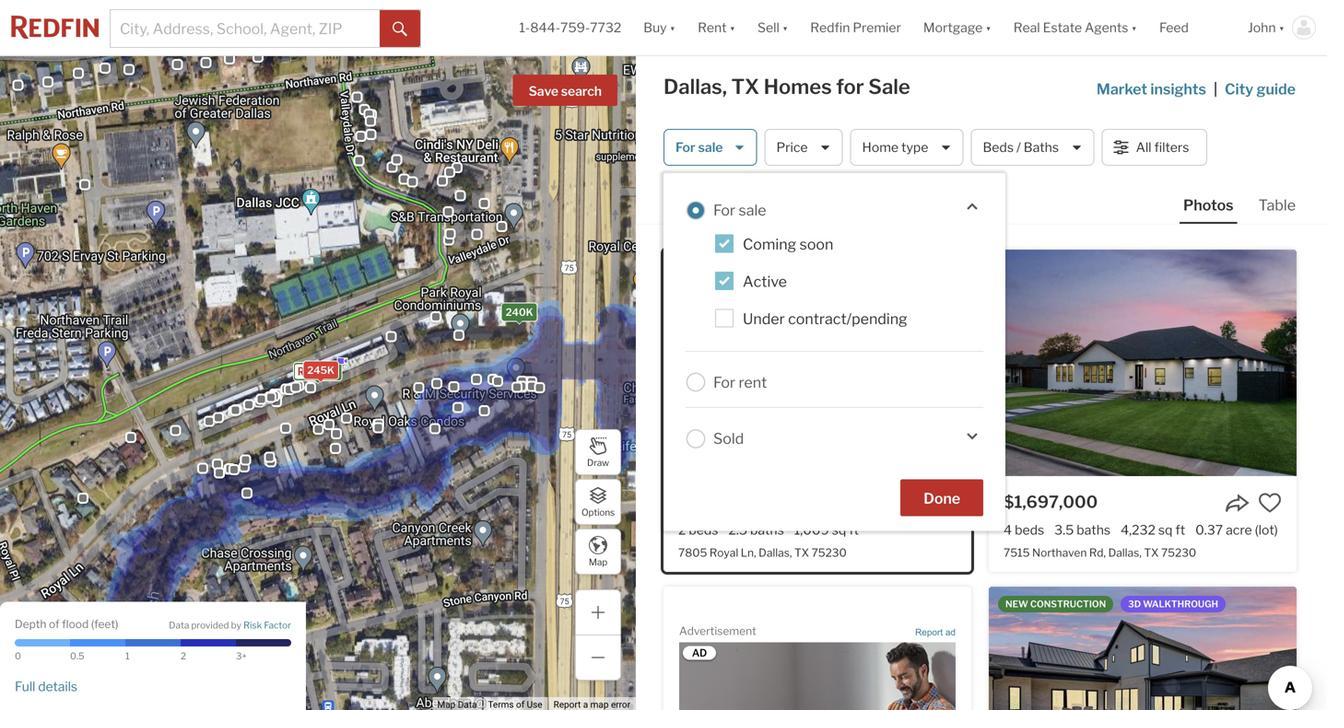 Task type: vqa. For each thing, say whether or not it's contained in the screenshot.
Assessment 'link'
no



Task type: describe. For each thing, give the bounding box(es) containing it.
redfin
[[811, 20, 850, 35]]

|
[[1214, 80, 1218, 98]]

ln,
[[741, 546, 757, 560]]

full
[[15, 679, 35, 695]]

0.5
[[70, 651, 84, 662]]

1 vertical spatial for
[[714, 201, 736, 219]]

homes
[[692, 192, 734, 208]]

feed button
[[1149, 0, 1237, 55]]

396
[[664, 192, 690, 208]]

sell ▾
[[758, 20, 788, 35]]

data provided by risk factor
[[169, 620, 291, 631]]

flood
[[62, 618, 89, 632]]

mortgage ▾ button
[[913, 0, 1003, 55]]

submit search image
[[393, 22, 408, 37]]

soon
[[800, 235, 834, 253]]

contract/pending
[[788, 310, 908, 328]]

dallas, for 7805
[[759, 546, 792, 560]]

4,232
[[1121, 523, 1156, 538]]

john ▾
[[1248, 20, 1285, 35]]

1-844-759-7732 link
[[519, 20, 622, 35]]

filters
[[1155, 140, 1190, 155]]

for inside button
[[676, 140, 696, 155]]

for sale button
[[664, 129, 757, 166]]

sort
[[756, 192, 783, 208]]

premier
[[853, 20, 902, 35]]

3d
[[1129, 599, 1141, 610]]

▾ for sell ▾
[[783, 20, 788, 35]]

for
[[836, 74, 864, 99]]

3.5 baths
[[1055, 523, 1111, 538]]

beds for 4 beds
[[1015, 523, 1045, 538]]

buy ▾ button
[[644, 0, 676, 55]]

beds / baths button
[[971, 129, 1095, 166]]

7805
[[679, 546, 707, 560]]

all filters
[[1136, 140, 1190, 155]]

dallas, for 7515
[[1109, 546, 1142, 560]]

4 beds
[[1004, 523, 1045, 538]]

all filters button
[[1102, 129, 1208, 166]]

ad region
[[679, 643, 956, 711]]

3+
[[236, 651, 247, 662]]

home
[[862, 140, 899, 155]]

save search button
[[513, 75, 618, 106]]

mortgage ▾ button
[[924, 0, 992, 55]]

rent ▾ button
[[698, 0, 736, 55]]

favorite button image
[[1258, 491, 1282, 515]]

1 vertical spatial sale
[[739, 201, 767, 219]]

home type button
[[850, 129, 964, 166]]

risk factor link
[[243, 620, 291, 632]]

feet
[[94, 618, 115, 632]]

photos button
[[1180, 195, 1255, 224]]

rd,
[[1090, 546, 1106, 560]]

photo of 7533 royal pl, dallas, tx 75230 image
[[989, 587, 1297, 711]]

295k
[[311, 366, 338, 378]]

2 for 2 beds
[[679, 523, 686, 538]]

sell
[[758, 20, 780, 35]]

market insights | city guide
[[1097, 80, 1296, 98]]

beds / baths
[[983, 140, 1059, 155]]

1,009 sq ft
[[794, 523, 859, 538]]

all
[[1136, 140, 1152, 155]]

price button
[[765, 129, 843, 166]]

feed
[[1160, 20, 1189, 35]]

759-
[[561, 20, 590, 35]]

baths for 2.5 baths
[[750, 523, 784, 538]]

new construction
[[1006, 599, 1106, 610]]

5 ▾ from the left
[[1132, 20, 1138, 35]]

photo of 7515 northaven rd, dallas, tx 75230 image
[[989, 250, 1297, 477]]

baths for 3.5 baths
[[1077, 523, 1111, 538]]

7805 royal ln, dallas, tx 75230
[[679, 546, 847, 560]]

▾ for john ▾
[[1279, 20, 1285, 35]]

options
[[582, 507, 615, 518]]

sell ▾ button
[[747, 0, 800, 55]]

▾ for buy ▾
[[670, 20, 676, 35]]

0 horizontal spatial dallas,
[[664, 74, 727, 99]]

dallas, tx homes for sale
[[664, 74, 911, 99]]

table button
[[1255, 195, 1300, 222]]

ft for 1,009 sq ft
[[849, 523, 859, 538]]

7515
[[1004, 546, 1030, 560]]

factor
[[264, 620, 291, 631]]

beds
[[983, 140, 1014, 155]]

tx for 7805
[[795, 546, 809, 560]]

google image
[[5, 687, 65, 711]]

mortgage
[[924, 20, 983, 35]]

buy ▾
[[644, 20, 676, 35]]

dialog containing for sale
[[664, 173, 1006, 531]]

real estate agents ▾
[[1014, 20, 1138, 35]]

baths
[[1024, 140, 1059, 155]]

new
[[1006, 599, 1029, 610]]

under
[[743, 310, 785, 328]]

photo of 7805 royal ln, dallas, tx 75230 image
[[664, 250, 972, 477]]



Task type: locate. For each thing, give the bounding box(es) containing it.
real estate agents ▾ link
[[1014, 0, 1138, 55]]

map button
[[575, 529, 621, 575]]

2 vertical spatial for
[[714, 374, 736, 392]]

2 sq from the left
[[1159, 523, 1173, 538]]

active
[[743, 273, 787, 291]]

buy ▾ button
[[633, 0, 687, 55]]

2 beds from the left
[[1015, 523, 1045, 538]]

sq for 4,232
[[1159, 523, 1173, 538]]

1 horizontal spatial baths
[[1077, 523, 1111, 538]]

tx down "1,009"
[[795, 546, 809, 560]]

▾ right buy
[[670, 20, 676, 35]]

baths
[[750, 523, 784, 538], [1077, 523, 1111, 538]]

depth of flood ( feet )
[[15, 618, 118, 632]]

draw button
[[575, 430, 621, 476]]

ft left 0.37
[[1176, 523, 1186, 538]]

1 horizontal spatial 2
[[679, 523, 686, 538]]

2 baths from the left
[[1077, 523, 1111, 538]]

for left rent
[[714, 374, 736, 392]]

beds right 4
[[1015, 523, 1045, 538]]

by
[[231, 620, 242, 631]]

coming soon
[[743, 235, 834, 253]]

0 horizontal spatial 75230
[[812, 546, 847, 560]]

city
[[1225, 80, 1254, 98]]

sale up coming
[[739, 201, 767, 219]]

1-844-759-7732
[[519, 20, 622, 35]]

under contract/pending
[[743, 310, 908, 328]]

0 vertical spatial 2
[[679, 523, 686, 538]]

75230 for 7805 royal ln, dallas, tx 75230
[[812, 546, 847, 560]]

guide
[[1257, 80, 1296, 98]]

1,009
[[794, 523, 829, 538]]

1 beds from the left
[[689, 523, 719, 538]]

0 vertical spatial for sale
[[676, 140, 723, 155]]

sale inside button
[[698, 140, 723, 155]]

sq right 4,232
[[1159, 523, 1173, 538]]

1 sq from the left
[[832, 523, 847, 538]]

2 ▾ from the left
[[730, 20, 736, 35]]

1 horizontal spatial 75230
[[1162, 546, 1197, 560]]

▾ right mortgage
[[986, 20, 992, 35]]

for up the 396
[[676, 140, 696, 155]]

redfin premier
[[811, 20, 902, 35]]

2 75230 from the left
[[1162, 546, 1197, 560]]

sale up homes
[[698, 140, 723, 155]]

3.5
[[1055, 523, 1074, 538]]

240k
[[506, 307, 533, 319]]

•
[[743, 193, 747, 209]]

for sale
[[676, 140, 723, 155], [714, 201, 767, 219]]

2 for 2
[[181, 651, 186, 662]]

baths up the 7805 royal ln, dallas, tx 75230
[[750, 523, 784, 538]]

4,232 sq ft
[[1121, 523, 1186, 538]]

2 ft from the left
[[1176, 523, 1186, 538]]

coming
[[743, 235, 797, 253]]

75230 down 4,232 sq ft
[[1162, 546, 1197, 560]]

real
[[1014, 20, 1041, 35]]

2 horizontal spatial tx
[[1144, 546, 1159, 560]]

2 down data
[[181, 651, 186, 662]]

0 horizontal spatial 2
[[181, 651, 186, 662]]

0 horizontal spatial favorite button checkbox
[[933, 491, 957, 515]]

favorite button image
[[933, 491, 957, 515]]

7732
[[590, 20, 622, 35]]

1 horizontal spatial beds
[[1015, 523, 1045, 538]]

0 horizontal spatial baths
[[750, 523, 784, 538]]

dialog
[[664, 173, 1006, 531]]

dallas,
[[664, 74, 727, 99], [759, 546, 792, 560], [1109, 546, 1142, 560]]

1 ▾ from the left
[[670, 20, 676, 35]]

▾ right agents
[[1132, 20, 1138, 35]]

done
[[924, 490, 961, 508]]

tx left homes
[[732, 74, 760, 99]]

6 ▾ from the left
[[1279, 20, 1285, 35]]

1 favorite button checkbox from the left
[[933, 491, 957, 515]]

buy
[[644, 20, 667, 35]]

1 ft from the left
[[849, 523, 859, 538]]

beds for 2 beds
[[689, 523, 719, 538]]

tx down 4,232 sq ft
[[1144, 546, 1159, 560]]

for left •
[[714, 201, 736, 219]]

0 vertical spatial for
[[676, 140, 696, 155]]

details
[[38, 679, 77, 695]]

75230 down 1,009 sq ft at the right bottom of page
[[812, 546, 847, 560]]

2.5
[[729, 523, 748, 538]]

1 horizontal spatial sale
[[739, 201, 767, 219]]

1 horizontal spatial favorite button checkbox
[[1258, 491, 1282, 515]]

0 vertical spatial sale
[[698, 140, 723, 155]]

save
[[529, 83, 559, 99]]

2 up '7805'
[[679, 523, 686, 538]]

4
[[1004, 523, 1012, 538]]

2 beds
[[679, 523, 719, 538]]

0 horizontal spatial tx
[[732, 74, 760, 99]]

396 homes • sort
[[664, 192, 783, 209]]

search
[[561, 83, 602, 99]]

▾ for rent ▾
[[730, 20, 736, 35]]

rent ▾
[[698, 20, 736, 35]]

risk
[[243, 620, 262, 631]]

insights
[[1151, 80, 1207, 98]]

1 75230 from the left
[[812, 546, 847, 560]]

3d walkthrough
[[1129, 599, 1219, 610]]

city guide link
[[1225, 78, 1300, 100]]

City, Address, School, Agent, ZIP search field
[[111, 10, 380, 47]]

for sale up coming
[[714, 201, 767, 219]]

market insights link
[[1097, 60, 1207, 100]]

4 ▾ from the left
[[986, 20, 992, 35]]

ft right "1,009"
[[849, 523, 859, 538]]

1 horizontal spatial dallas,
[[759, 546, 792, 560]]

homes
[[764, 74, 832, 99]]

for sale up homes
[[676, 140, 723, 155]]

3 ▾ from the left
[[783, 20, 788, 35]]

full details
[[15, 679, 77, 695]]

dallas, right ln,
[[759, 546, 792, 560]]

photos
[[1184, 196, 1234, 214]]

1 baths from the left
[[750, 523, 784, 538]]

245k
[[307, 365, 335, 377]]

favorite button checkbox
[[933, 491, 957, 515], [1258, 491, 1282, 515]]

real estate agents ▾ button
[[1003, 0, 1149, 55]]

baths up rd,
[[1077, 523, 1111, 538]]

map region
[[0, 0, 707, 711]]

1 horizontal spatial sq
[[1159, 523, 1173, 538]]

▾ right sell
[[783, 20, 788, 35]]

2 favorite button checkbox from the left
[[1258, 491, 1282, 515]]

beds up '7805'
[[689, 523, 719, 538]]

1-
[[519, 20, 530, 35]]

acre
[[1226, 523, 1253, 538]]

(
[[91, 618, 94, 632]]

royal
[[710, 546, 739, 560]]

report ad button
[[916, 628, 956, 642]]

of
[[49, 618, 60, 632]]

advertisement
[[679, 625, 757, 638]]

dallas, down rent
[[664, 74, 727, 99]]

2 horizontal spatial dallas,
[[1109, 546, 1142, 560]]

draw
[[587, 457, 609, 469]]

home type
[[862, 140, 929, 155]]

1 vertical spatial 2
[[181, 651, 186, 662]]

john
[[1248, 20, 1276, 35]]

agents
[[1085, 20, 1129, 35]]

sale
[[869, 74, 911, 99]]

ad
[[946, 628, 956, 638]]

1 horizontal spatial ft
[[1176, 523, 1186, 538]]

▾ for mortgage ▾
[[986, 20, 992, 35]]

sq for 1,009
[[832, 523, 847, 538]]

for sale inside button
[[676, 140, 723, 155]]

0
[[15, 651, 21, 662]]

rent
[[739, 374, 767, 392]]

ft for 4,232 sq ft
[[1176, 523, 1186, 538]]

0 horizontal spatial ft
[[849, 523, 859, 538]]

construction
[[1031, 599, 1106, 610]]

map
[[589, 557, 608, 568]]

1
[[125, 651, 130, 662]]

tx for 7515
[[1144, 546, 1159, 560]]

walkthrough
[[1143, 599, 1219, 610]]

1 vertical spatial for sale
[[714, 201, 767, 219]]

75230 for 7515 northaven rd, dallas, tx 75230
[[1162, 546, 1197, 560]]

northaven
[[1033, 546, 1087, 560]]

0 horizontal spatial sale
[[698, 140, 723, 155]]

▾ right rent
[[730, 20, 736, 35]]

full details button
[[15, 679, 77, 695]]

2
[[679, 523, 686, 538], [181, 651, 186, 662]]

data
[[169, 620, 189, 631]]

dallas, down 4,232
[[1109, 546, 1142, 560]]

/
[[1017, 140, 1021, 155]]

0 horizontal spatial beds
[[689, 523, 719, 538]]

1 horizontal spatial tx
[[795, 546, 809, 560]]

(lot)
[[1255, 523, 1278, 538]]

0 horizontal spatial sq
[[832, 523, 847, 538]]

beds
[[689, 523, 719, 538], [1015, 523, 1045, 538]]

sq right "1,009"
[[832, 523, 847, 538]]

done button
[[901, 480, 984, 517]]

▾ right john
[[1279, 20, 1285, 35]]

▾
[[670, 20, 676, 35], [730, 20, 736, 35], [783, 20, 788, 35], [986, 20, 992, 35], [1132, 20, 1138, 35], [1279, 20, 1285, 35]]



